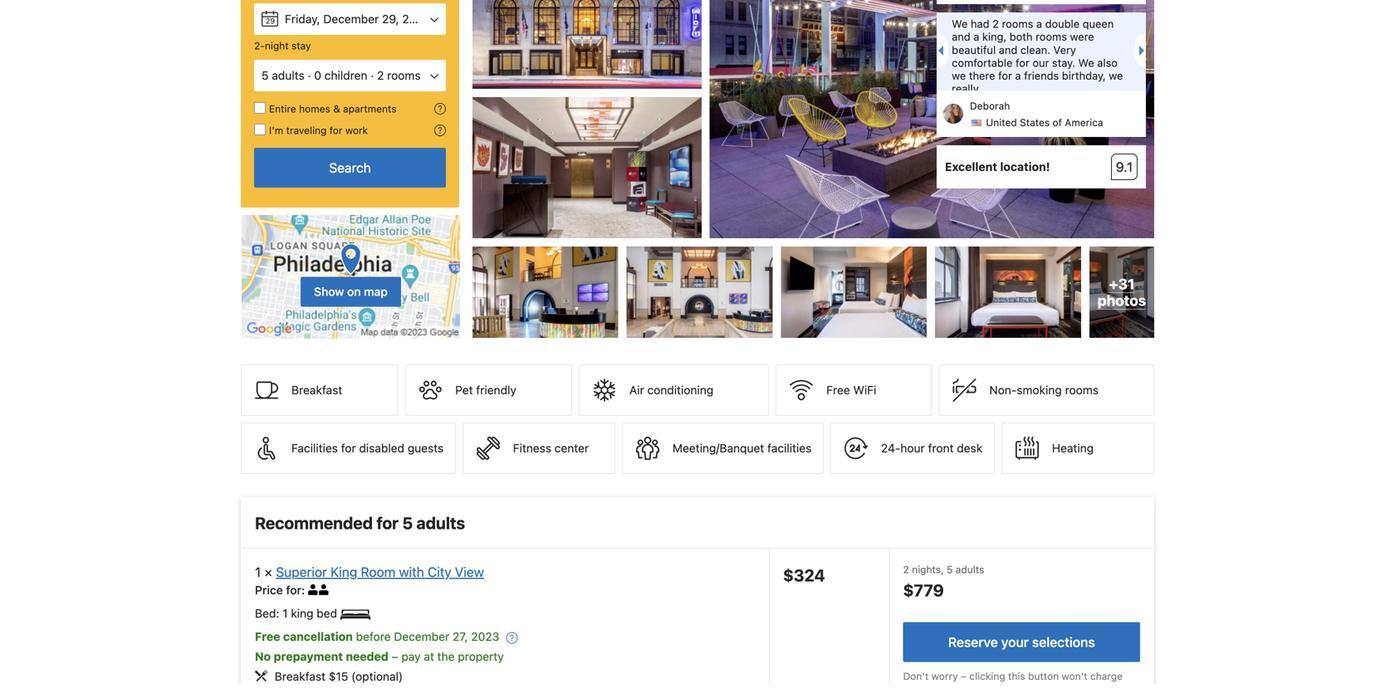 Task type: describe. For each thing, give the bounding box(es) containing it.
had
[[971, 18, 990, 30]]

beautiful
[[952, 43, 996, 56]]

price for :
[[255, 584, 308, 597]]

we'll show you stays where you can have the entire place to yourself image
[[434, 103, 446, 115]]

we had 2 rooms a double queen and a king, both rooms were beautiful and clean. very comfortable for our stay. we also we there for a friends birthday, we really …
[[952, 18, 1124, 95]]

free wifi button
[[776, 365, 933, 416]]

reserve your selections
[[949, 635, 1096, 650]]

there
[[969, 69, 996, 82]]

location!
[[1001, 160, 1051, 174]]

queen
[[1083, 18, 1114, 30]]

recommended
[[255, 514, 373, 533]]

1 we from the left
[[952, 69, 966, 82]]

$324
[[783, 566, 826, 586]]

map
[[364, 285, 388, 299]]

adults for 2 nights, 5 adults $779
[[956, 564, 985, 576]]

2 horizontal spatial a
[[1037, 18, 1043, 30]]

excellent
[[945, 160, 998, 174]]

pet friendly button
[[405, 365, 572, 416]]

for left our
[[1016, 56, 1030, 69]]

don't
[[904, 671, 929, 682]]

$15
[[329, 670, 348, 684]]

for inside "button"
[[341, 442, 356, 455]]

1 horizontal spatial and
[[999, 43, 1018, 56]]

0 vertical spatial and
[[952, 31, 971, 43]]

5 inside dropdown button
[[262, 69, 269, 82]]

photos
[[1098, 292, 1147, 309]]

heating
[[1052, 442, 1094, 455]]

air
[[630, 384, 644, 397]]

with
[[399, 565, 424, 580]]

previous image
[[934, 46, 944, 56]]

:
[[302, 584, 305, 597]]

i'm traveling for work
[[269, 125, 368, 136]]

facilities for disabled guests
[[292, 442, 444, 455]]

free wifi
[[827, 384, 877, 397]]

stay
[[292, 40, 311, 52]]

i'm
[[269, 125, 283, 136]]

no
[[255, 650, 271, 664]]

wifi
[[854, 384, 877, 397]]

for inside search section
[[330, 125, 343, 136]]

no prepayment needed – pay at the property
[[255, 650, 504, 664]]

1 ×
[[255, 565, 273, 580]]

24-hour front desk
[[881, 442, 983, 455]]

friendly
[[476, 384, 517, 397]]

prepayment
[[274, 650, 343, 664]]

smoking
[[1017, 384, 1062, 397]]

birthday,
[[1062, 69, 1106, 82]]

show on map
[[314, 285, 388, 299]]

conditioning
[[648, 384, 714, 397]]

1
[[283, 607, 288, 621]]

the
[[438, 650, 455, 664]]

fitness
[[513, 442, 552, 455]]

cancellation
[[283, 630, 353, 644]]

for up superior king room with city view link
[[377, 514, 399, 533]]

fitness center button
[[463, 423, 616, 474]]

1 × superior king room with city view
[[255, 565, 484, 580]]

occupancy image
[[308, 585, 319, 596]]

meeting/banquet facilities button
[[622, 423, 824, 474]]

show
[[314, 285, 344, 299]]

2 inside 2 nights, 5 adults $779
[[904, 564, 910, 576]]

non-smoking rooms button
[[939, 365, 1155, 416]]

9.1
[[1116, 159, 1133, 175]]

0 horizontal spatial we
[[952, 18, 968, 30]]

if you select this option, we'll show you popular business travel features like breakfast, wifi and free parking. image
[[434, 125, 446, 136]]

button
[[1029, 671, 1059, 682]]

2 inside dropdown button
[[377, 69, 384, 82]]

occupancy image
[[319, 585, 330, 596]]

king
[[291, 607, 314, 621]]

stay.
[[1053, 56, 1076, 69]]

2 nights, 5 adults $779
[[904, 564, 985, 600]]

clean.
[[1021, 43, 1051, 56]]

2 inside we had 2 rooms a double queen and a king, both rooms were beautiful and clean. very comfortable for our stay. we also we there for a friends birthday, we really …
[[993, 18, 999, 30]]

pet friendly
[[455, 384, 517, 397]]

we'll show you stays where you can have the entire place to yourself image
[[434, 103, 446, 115]]

hour
[[901, 442, 925, 455]]

1 king bed
[[283, 607, 337, 621]]

if you select this option, we'll show you popular business travel features like breakfast, wifi and free parking. image
[[434, 125, 446, 136]]

double
[[1046, 18, 1080, 30]]

front
[[928, 442, 954, 455]]

air conditioning
[[630, 384, 714, 397]]

this
[[1009, 671, 1026, 682]]

united states of america
[[986, 117, 1104, 128]]

rooms inside 5 adults · 0 children · 2 rooms dropdown button
[[387, 69, 421, 82]]

breakfast $15 (optional)
[[275, 670, 403, 684]]

states
[[1020, 117, 1050, 128]]

king,
[[983, 31, 1007, 43]]

don't worry – clicking this button won't charge
[[904, 671, 1123, 685]]

disabled
[[359, 442, 405, 455]]

deborah
[[970, 100, 1010, 112]]

facilities for disabled guests button
[[241, 423, 456, 474]]

breakfast for breakfast $15 (optional)
[[275, 670, 326, 684]]

(optional)
[[351, 670, 403, 684]]

needed
[[346, 650, 389, 664]]

rooms inside non-smoking rooms button
[[1066, 384, 1099, 397]]

2023 inside search section
[[402, 12, 431, 26]]

5 for 2 nights, 5 adults $779
[[947, 564, 953, 576]]

scored 9.1 element
[[1112, 154, 1138, 180]]

night
[[265, 40, 289, 52]]



Task type: locate. For each thing, give the bounding box(es) containing it.
1 horizontal spatial adults
[[417, 514, 465, 533]]

…
[[982, 82, 991, 95]]

free up 'no'
[[255, 630, 280, 644]]

2 horizontal spatial 5
[[947, 564, 953, 576]]

breakfast for breakfast
[[292, 384, 342, 397]]

1 vertical spatial free
[[255, 630, 280, 644]]

5 right nights,
[[947, 564, 953, 576]]

homes
[[299, 103, 331, 115]]

rooms down double
[[1036, 31, 1068, 43]]

for left the work on the left top of the page
[[330, 125, 343, 136]]

bed:
[[255, 607, 283, 621]]

2-
[[254, 40, 265, 52]]

center
[[555, 442, 589, 455]]

1 horizontal spatial 5
[[402, 514, 413, 533]]

superior king room with city view link
[[276, 565, 484, 580]]

2 horizontal spatial adults
[[956, 564, 985, 576]]

more details on meals and payment options image
[[506, 633, 518, 644]]

2023 up property
[[471, 630, 500, 644]]

view
[[455, 565, 484, 580]]

0 horizontal spatial –
[[392, 650, 398, 664]]

1 vertical spatial adults
[[417, 514, 465, 533]]

heating button
[[1002, 423, 1155, 474]]

+31
[[1109, 276, 1135, 293]]

1 horizontal spatial december
[[394, 630, 450, 644]]

also
[[1098, 56, 1118, 69]]

breakfast button
[[241, 365, 398, 416]]

0 horizontal spatial december
[[323, 12, 379, 26]]

for right there
[[999, 69, 1013, 82]]

1 vertical spatial 5
[[402, 514, 413, 533]]

king
[[331, 565, 357, 580]]

1 vertical spatial december
[[394, 630, 450, 644]]

won't
[[1062, 671, 1088, 682]]

1 horizontal spatial 2023
[[471, 630, 500, 644]]

0 horizontal spatial adults
[[272, 69, 305, 82]]

0 vertical spatial adults
[[272, 69, 305, 82]]

non-
[[990, 384, 1017, 397]]

for down superior
[[286, 584, 302, 597]]

2023 right 29,
[[402, 12, 431, 26]]

adults for recommended for 5 adults
[[417, 514, 465, 533]]

– inside don't worry – clicking this button won't charge
[[961, 671, 967, 682]]

non-smoking rooms
[[990, 384, 1099, 397]]

december left 29,
[[323, 12, 379, 26]]

adults up the city
[[417, 514, 465, 533]]

very
[[1054, 43, 1077, 56]]

facilities
[[768, 442, 812, 455]]

5 adults · 0 children · 2 rooms button
[[254, 60, 446, 91]]

we
[[952, 18, 968, 30], [1079, 56, 1095, 69]]

worry
[[932, 671, 958, 682]]

city
[[428, 565, 452, 580]]

2 · from the left
[[371, 69, 374, 82]]

24-hour front desk button
[[831, 423, 995, 474]]

2 we from the left
[[1109, 69, 1124, 82]]

show on map button
[[241, 214, 461, 340], [301, 277, 401, 307]]

free inside button
[[827, 384, 851, 397]]

we up really
[[952, 69, 966, 82]]

entire
[[269, 103, 296, 115]]

free cancellation before december 27, 2023
[[255, 630, 500, 644]]

2023
[[402, 12, 431, 26], [471, 630, 500, 644]]

friends
[[1024, 69, 1059, 82]]

0 vertical spatial 2023
[[402, 12, 431, 26]]

+31 photos link
[[1090, 247, 1155, 338]]

clicking
[[970, 671, 1006, 682]]

free for free cancellation before december 27, 2023
[[255, 630, 280, 644]]

were
[[1071, 31, 1095, 43]]

on
[[347, 285, 361, 299]]

2 left nights,
[[904, 564, 910, 576]]

we down also on the right
[[1109, 69, 1124, 82]]

1 vertical spatial 2
[[377, 69, 384, 82]]

free left wifi
[[827, 384, 851, 397]]

0 vertical spatial we
[[952, 18, 968, 30]]

0 vertical spatial december
[[323, 12, 379, 26]]

2 vertical spatial 2
[[904, 564, 910, 576]]

1 vertical spatial –
[[961, 671, 967, 682]]

0 vertical spatial breakfast
[[292, 384, 342, 397]]

pay
[[402, 650, 421, 664]]

facilities
[[292, 442, 338, 455]]

rooms up both
[[1002, 18, 1034, 30]]

december up at
[[394, 630, 450, 644]]

– left 'pay'
[[392, 650, 398, 664]]

0 horizontal spatial 2023
[[402, 12, 431, 26]]

and up beautiful
[[952, 31, 971, 43]]

– right worry
[[961, 671, 967, 682]]

·
[[308, 69, 311, 82], [371, 69, 374, 82]]

rooms up 'apartments'
[[387, 69, 421, 82]]

children
[[325, 69, 368, 82]]

2 vertical spatial adults
[[956, 564, 985, 576]]

traveling
[[286, 125, 327, 136]]

comfortable
[[952, 56, 1013, 69]]

we up birthday,
[[1079, 56, 1095, 69]]

breakfast up facilities
[[292, 384, 342, 397]]

0 vertical spatial free
[[827, 384, 851, 397]]

24-
[[881, 442, 901, 455]]

0 horizontal spatial 2
[[377, 69, 384, 82]]

5 inside 2 nights, 5 adults $779
[[947, 564, 953, 576]]

reserve your selections link
[[904, 622, 1141, 662]]

1 horizontal spatial free
[[827, 384, 851, 397]]

your
[[1002, 635, 1029, 650]]

5 down 2-
[[262, 69, 269, 82]]

1 horizontal spatial ·
[[371, 69, 374, 82]]

rooms right smoking
[[1066, 384, 1099, 397]]

apartments
[[343, 103, 397, 115]]

· left 0
[[308, 69, 311, 82]]

1 vertical spatial 2023
[[471, 630, 500, 644]]

1 horizontal spatial 2
[[904, 564, 910, 576]]

december inside search section
[[323, 12, 379, 26]]

0 horizontal spatial we
[[952, 69, 966, 82]]

adults right nights,
[[956, 564, 985, 576]]

&
[[333, 103, 340, 115]]

rooms
[[1002, 18, 1034, 30], [1036, 31, 1068, 43], [387, 69, 421, 82], [1066, 384, 1099, 397]]

2 horizontal spatial 2
[[993, 18, 999, 30]]

entire homes & apartments
[[269, 103, 397, 115]]

0 vertical spatial 2
[[993, 18, 999, 30]]

2-night stay
[[254, 40, 311, 52]]

meeting/banquet facilities
[[673, 442, 812, 455]]

29,
[[382, 12, 399, 26]]

reserve
[[949, 635, 998, 650]]

a left double
[[1037, 18, 1043, 30]]

pet
[[455, 384, 473, 397]]

for left disabled
[[341, 442, 356, 455]]

2 vertical spatial 5
[[947, 564, 953, 576]]

0
[[314, 69, 321, 82]]

1 horizontal spatial a
[[1016, 69, 1021, 82]]

1 · from the left
[[308, 69, 311, 82]]

0 horizontal spatial a
[[974, 31, 980, 43]]

december
[[323, 12, 379, 26], [394, 630, 450, 644]]

room
[[361, 565, 396, 580]]

+31 photos
[[1098, 276, 1147, 309]]

bed
[[317, 607, 337, 621]]

1 vertical spatial we
[[1079, 56, 1095, 69]]

free for free wifi
[[827, 384, 851, 397]]

27,
[[453, 630, 468, 644]]

desk
[[957, 442, 983, 455]]

a up beautiful
[[974, 31, 980, 43]]

and
[[952, 31, 971, 43], [999, 43, 1018, 56]]

1 horizontal spatial –
[[961, 671, 967, 682]]

5 adults · 0 children · 2 rooms
[[262, 69, 421, 82]]

1 vertical spatial breakfast
[[275, 670, 326, 684]]

selections
[[1033, 635, 1096, 650]]

next image
[[1140, 46, 1150, 56]]

0 horizontal spatial free
[[255, 630, 280, 644]]

before
[[356, 630, 391, 644]]

2 up king,
[[993, 18, 999, 30]]

29
[[266, 17, 275, 25]]

really
[[952, 82, 979, 95]]

united
[[986, 117, 1017, 128]]

and down both
[[999, 43, 1018, 56]]

· right children
[[371, 69, 374, 82]]

1 horizontal spatial we
[[1109, 69, 1124, 82]]

0 vertical spatial 5
[[262, 69, 269, 82]]

1 vertical spatial and
[[999, 43, 1018, 56]]

0 vertical spatial –
[[392, 650, 398, 664]]

1 horizontal spatial we
[[1079, 56, 1095, 69]]

0 horizontal spatial ·
[[308, 69, 311, 82]]

nights,
[[912, 564, 944, 576]]

work
[[345, 125, 368, 136]]

friday, december 29, 2023
[[285, 12, 431, 26]]

a left friends
[[1016, 69, 1021, 82]]

we left had
[[952, 18, 968, 30]]

5 up the with
[[402, 514, 413, 533]]

breakfast down prepayment
[[275, 670, 326, 684]]

forkknife image
[[255, 671, 268, 682]]

adults inside dropdown button
[[272, 69, 305, 82]]

breakfast inside button
[[292, 384, 342, 397]]

$779
[[904, 581, 944, 600]]

charge
[[1091, 671, 1123, 682]]

0 horizontal spatial 5
[[262, 69, 269, 82]]

5 for recommended for 5 adults
[[402, 514, 413, 533]]

search section
[[234, 0, 466, 340]]

price
[[255, 584, 283, 597]]

adults left 0
[[272, 69, 305, 82]]

0 horizontal spatial and
[[952, 31, 971, 43]]

adults inside 2 nights, 5 adults $779
[[956, 564, 985, 576]]

2 right children
[[377, 69, 384, 82]]



Task type: vqa. For each thing, say whether or not it's contained in the screenshot.
'17' in the Price for 2 days from $106.16 Fri, Dec 15 – Sun, Dec 17
no



